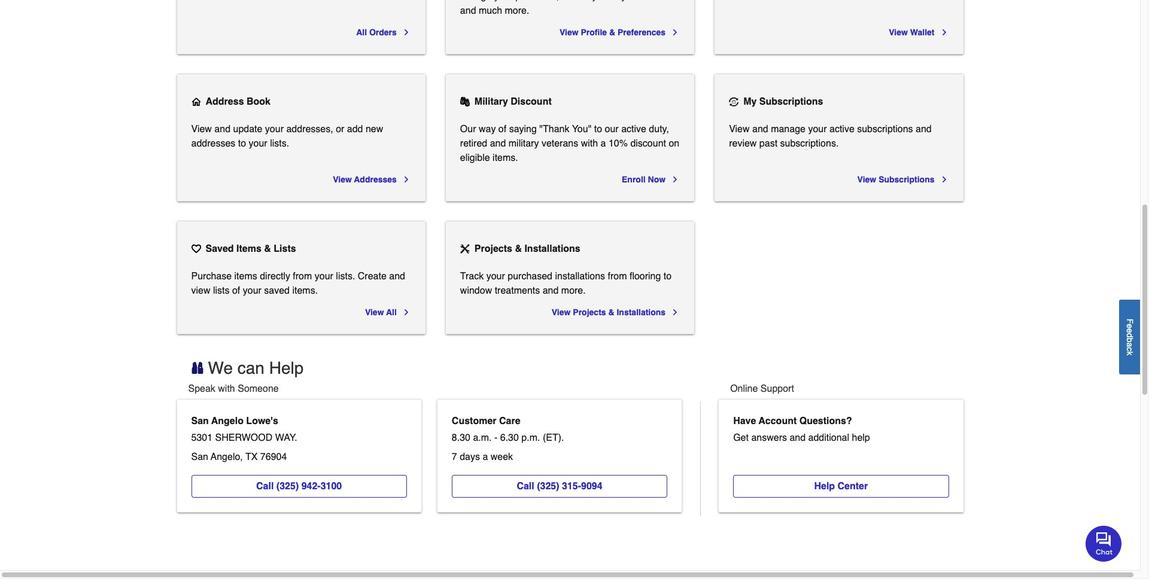 Task type: locate. For each thing, give the bounding box(es) containing it.
items. inside our way of saying "thank you" to our active duty, retired and military veterans with a 10% discount on eligible items.
[[493, 153, 518, 163]]

subscriptions
[[760, 96, 824, 107], [879, 175, 935, 184]]

(325) left '315-' on the bottom of the page
[[537, 481, 560, 492]]

lists. left create
[[336, 271, 355, 282]]

window
[[460, 286, 492, 296]]

1 vertical spatial of
[[232, 286, 240, 296]]

view left profile
[[560, 28, 579, 37]]

chevron right image right now
[[671, 175, 680, 184]]

angelo,
[[211, 452, 243, 463]]

installations up purchased
[[525, 244, 581, 254]]

1 horizontal spatial all
[[386, 308, 397, 317]]

and left 'more.'
[[543, 286, 559, 296]]

view up review
[[729, 124, 750, 135]]

and up addresses on the top left of the page
[[215, 124, 231, 135]]

(325) left 942-
[[277, 481, 299, 492]]

of right the 'way'
[[499, 124, 507, 135]]

add
[[347, 124, 363, 135]]

chevron right image right view all
[[402, 308, 411, 317]]

vest filled image
[[191, 362, 203, 374]]

a inside our way of saying "thank you" to our active duty, retired and military veterans with a 10% discount on eligible items.
[[601, 138, 606, 149]]

0 vertical spatial a
[[601, 138, 606, 149]]

military
[[475, 96, 508, 107]]

2 vertical spatial to
[[664, 271, 672, 282]]

0 horizontal spatial lists.
[[270, 138, 289, 149]]

315-
[[562, 481, 581, 492]]

lists. inside view and update your addresses, or add new addresses to your lists.
[[270, 138, 289, 149]]

0 vertical spatial installations
[[525, 244, 581, 254]]

0 horizontal spatial active
[[622, 124, 647, 135]]

subscriptions for view subscriptions
[[879, 175, 935, 184]]

days
[[460, 452, 480, 463]]

active up subscriptions.
[[830, 124, 855, 135]]

view left addresses
[[333, 175, 352, 184]]

installations
[[525, 244, 581, 254], [617, 308, 666, 317]]

1 horizontal spatial subscriptions
[[879, 175, 935, 184]]

sherwood
[[215, 433, 273, 444]]

view for view addresses
[[333, 175, 352, 184]]

chevron right image inside view addresses link
[[402, 175, 411, 184]]

(325) for 942-
[[277, 481, 299, 492]]

(325)
[[277, 481, 299, 492], [537, 481, 560, 492]]

10%
[[609, 138, 628, 149]]

0 horizontal spatial items.
[[292, 286, 318, 296]]

0 horizontal spatial with
[[218, 384, 235, 395]]

view
[[560, 28, 579, 37], [889, 28, 908, 37], [191, 124, 212, 135], [729, 124, 750, 135], [333, 175, 352, 184], [858, 175, 877, 184], [365, 308, 384, 317], [552, 308, 571, 317]]

your up subscriptions.
[[809, 124, 827, 135]]

view for view subscriptions
[[858, 175, 877, 184]]

chevron right image for view profile & preferences
[[671, 28, 680, 37]]

0 vertical spatial lists.
[[270, 138, 289, 149]]

6.30
[[500, 433, 519, 444]]

customer care 8.30 a.m. - 6.30 p.m. (et). 7 days a week
[[452, 416, 567, 463]]

your right update
[[265, 124, 284, 135]]

and inside our way of saying "thank you" to our active duty, retired and military veterans with a 10% discount on eligible items.
[[490, 138, 506, 149]]

we can help
[[208, 359, 304, 378]]

1 horizontal spatial with
[[581, 138, 598, 149]]

from inside track your purchased installations from flooring to window treatments and more.
[[608, 271, 627, 282]]

book
[[247, 96, 271, 107]]

with down you"
[[581, 138, 598, 149]]

1 vertical spatial projects
[[573, 308, 606, 317]]

view wallet
[[889, 28, 935, 37]]

0 vertical spatial projects
[[475, 244, 513, 254]]

0 horizontal spatial from
[[293, 271, 312, 282]]

2 horizontal spatial a
[[1126, 343, 1135, 347]]

to inside track your purchased installations from flooring to window treatments and more.
[[664, 271, 672, 282]]

chevron right image inside enroll now "link"
[[671, 175, 680, 184]]

treatments
[[495, 286, 540, 296]]

track
[[460, 271, 484, 282]]

view and manage your active subscriptions and review past subscriptions.
[[729, 124, 932, 149]]

chevron right image
[[671, 175, 680, 184], [940, 175, 949, 184], [402, 308, 411, 317]]

projects right assembly icon
[[475, 244, 513, 254]]

of right lists
[[232, 286, 240, 296]]

lists. down addresses,
[[270, 138, 289, 149]]

from left the "flooring"
[[608, 271, 627, 282]]

2 vertical spatial a
[[483, 452, 488, 463]]

view wallet link
[[889, 25, 949, 40]]

e up d
[[1126, 324, 1135, 329]]

a up k
[[1126, 343, 1135, 347]]

dogtags image
[[460, 97, 470, 107]]

1 horizontal spatial call
[[517, 481, 535, 492]]

1 vertical spatial all
[[386, 308, 397, 317]]

your left create
[[315, 271, 333, 282]]

0 horizontal spatial installations
[[525, 244, 581, 254]]

subscriptions.
[[781, 138, 839, 149]]

1 call from the left
[[256, 481, 274, 492]]

a inside the customer care 8.30 a.m. - 6.30 p.m. (et). 7 days a week
[[483, 452, 488, 463]]

all down create
[[386, 308, 397, 317]]

you"
[[572, 124, 592, 135]]

0 vertical spatial with
[[581, 138, 598, 149]]

help left center
[[815, 481, 835, 492]]

0 horizontal spatial to
[[238, 138, 246, 149]]

1 from from the left
[[293, 271, 312, 282]]

chevron right image for view addresses
[[402, 175, 411, 184]]

san
[[191, 416, 209, 427], [191, 452, 208, 463]]

2 e from the top
[[1126, 329, 1135, 333]]

and down the 'way'
[[490, 138, 506, 149]]

2 san from the top
[[191, 452, 208, 463]]

& for profile
[[610, 28, 616, 37]]

from inside purchase items directly from your lists. create and view lists of your saved items.
[[293, 271, 312, 282]]

1 vertical spatial to
[[238, 138, 246, 149]]

1 vertical spatial with
[[218, 384, 235, 395]]

0 horizontal spatial (325)
[[277, 481, 299, 492]]

way.
[[275, 433, 297, 444]]

&
[[610, 28, 616, 37], [264, 244, 271, 254], [515, 244, 522, 254], [609, 308, 615, 317]]

2 horizontal spatial chevron right image
[[940, 175, 949, 184]]

of
[[499, 124, 507, 135], [232, 286, 240, 296]]

chat invite button image
[[1086, 526, 1123, 562]]

0 vertical spatial all
[[356, 28, 367, 37]]

view inside 'link'
[[365, 308, 384, 317]]

0 horizontal spatial a
[[483, 452, 488, 463]]

1 vertical spatial a
[[1126, 343, 1135, 347]]

your right track
[[487, 271, 505, 282]]

e
[[1126, 324, 1135, 329], [1126, 329, 1135, 333]]

and down the account
[[790, 433, 806, 444]]

active up discount
[[622, 124, 647, 135]]

0 vertical spatial san
[[191, 416, 209, 427]]

directly
[[260, 271, 290, 282]]

our
[[460, 124, 476, 135]]

1 horizontal spatial a
[[601, 138, 606, 149]]

0 horizontal spatial call
[[256, 481, 274, 492]]

your inside track your purchased installations from flooring to window treatments and more.
[[487, 271, 505, 282]]

profile
[[581, 28, 607, 37]]

chevron right image for view wallet
[[940, 28, 949, 37]]

view addresses
[[333, 175, 397, 184]]

duty,
[[649, 124, 669, 135]]

your down update
[[249, 138, 267, 149]]

chevron right image inside view projects & installations link
[[671, 308, 680, 317]]

to inside our way of saying "thank you" to our active duty, retired and military veterans with a 10% discount on eligible items.
[[594, 124, 602, 135]]

2 from from the left
[[608, 271, 627, 282]]

view down subscriptions
[[858, 175, 877, 184]]

chevron right image inside view all 'link'
[[402, 308, 411, 317]]

1 horizontal spatial active
[[830, 124, 855, 135]]

view profile & preferences
[[560, 28, 666, 37]]

view and update your addresses, or add new addresses to your lists.
[[191, 124, 383, 149]]

1 horizontal spatial help
[[815, 481, 835, 492]]

1 (325) from the left
[[277, 481, 299, 492]]

view inside view and update your addresses, or add new addresses to your lists.
[[191, 124, 212, 135]]

1 vertical spatial items.
[[292, 286, 318, 296]]

discount
[[631, 138, 666, 149]]

customer
[[452, 416, 497, 427]]

a right the days
[[483, 452, 488, 463]]

1 horizontal spatial items.
[[493, 153, 518, 163]]

projects & installations
[[475, 244, 581, 254]]

1 horizontal spatial (325)
[[537, 481, 560, 492]]

and up past
[[753, 124, 769, 135]]

our way of saying "thank you" to our active duty, retired and military veterans with a 10% discount on eligible items.
[[460, 124, 680, 163]]

subscriptions down subscriptions
[[879, 175, 935, 184]]

(325) inside call (325) 942-3100 button
[[277, 481, 299, 492]]

projects down 'more.'
[[573, 308, 606, 317]]

addresses,
[[286, 124, 333, 135]]

a left 10%
[[601, 138, 606, 149]]

your down items
[[243, 286, 262, 296]]

installations down the "flooring"
[[617, 308, 666, 317]]

0 horizontal spatial help
[[269, 359, 304, 378]]

we
[[208, 359, 233, 378]]

& for projects
[[609, 308, 615, 317]]

chevron right image right view subscriptions
[[940, 175, 949, 184]]

call for call (325) 315-9094
[[517, 481, 535, 492]]

my subscriptions
[[744, 96, 824, 107]]

"thank
[[540, 124, 570, 135]]

call down the 76904
[[256, 481, 274, 492]]

military
[[509, 138, 539, 149]]

lists. inside purchase items directly from your lists. create and view lists of your saved items.
[[336, 271, 355, 282]]

2 horizontal spatial to
[[664, 271, 672, 282]]

chevron right image
[[402, 28, 411, 37], [671, 28, 680, 37], [940, 28, 949, 37], [402, 175, 411, 184], [671, 308, 680, 317]]

saved
[[264, 286, 290, 296]]

view for view and update your addresses, or add new addresses to your lists.
[[191, 124, 212, 135]]

chevron right image inside view wallet link
[[940, 28, 949, 37]]

0 horizontal spatial subscriptions
[[760, 96, 824, 107]]

account
[[759, 416, 797, 427]]

0 horizontal spatial chevron right image
[[402, 308, 411, 317]]

1 horizontal spatial to
[[594, 124, 602, 135]]

1 horizontal spatial projects
[[573, 308, 606, 317]]

1 horizontal spatial from
[[608, 271, 627, 282]]

0 horizontal spatial all
[[356, 28, 367, 37]]

1 vertical spatial installations
[[617, 308, 666, 317]]

enroll
[[622, 175, 646, 184]]

view left wallet
[[889, 28, 908, 37]]

center
[[838, 481, 868, 492]]

view subscriptions link
[[858, 172, 949, 187]]

1 horizontal spatial chevron right image
[[671, 175, 680, 184]]

2 active from the left
[[830, 124, 855, 135]]

subscriptions up manage
[[760, 96, 824, 107]]

items. down military
[[493, 153, 518, 163]]

from right directly
[[293, 271, 312, 282]]

view inside view and manage your active subscriptions and review past subscriptions.
[[729, 124, 750, 135]]

and inside have account questions? get answers and additional help
[[790, 433, 806, 444]]

chevron right image inside view profile & preferences link
[[671, 28, 680, 37]]

call for call (325) 942-3100
[[256, 481, 274, 492]]

1 horizontal spatial of
[[499, 124, 507, 135]]

san up the 5301
[[191, 416, 209, 427]]

help center button
[[734, 475, 949, 498]]

2 call from the left
[[517, 481, 535, 492]]

1 vertical spatial help
[[815, 481, 835, 492]]

1 san from the top
[[191, 416, 209, 427]]

chevron right image for view projects & installations
[[671, 308, 680, 317]]

call left '315-' on the bottom of the page
[[517, 481, 535, 492]]

to right the "flooring"
[[664, 271, 672, 282]]

online support
[[731, 384, 795, 395]]

manage
[[771, 124, 806, 135]]

view down create
[[365, 308, 384, 317]]

1 active from the left
[[622, 124, 647, 135]]

update
[[233, 124, 263, 135]]

chevron right image inside view subscriptions link
[[940, 175, 949, 184]]

saved
[[206, 244, 234, 254]]

0 horizontal spatial projects
[[475, 244, 513, 254]]

lists
[[213, 286, 230, 296]]

0 vertical spatial items.
[[493, 153, 518, 163]]

help center
[[815, 481, 868, 492]]

e up the b
[[1126, 329, 1135, 333]]

2 (325) from the left
[[537, 481, 560, 492]]

to down update
[[238, 138, 246, 149]]

san down the 5301
[[191, 452, 208, 463]]

from
[[293, 271, 312, 282], [608, 271, 627, 282]]

addresses
[[354, 175, 397, 184]]

1 vertical spatial subscriptions
[[879, 175, 935, 184]]

all left orders
[[356, 28, 367, 37]]

help
[[269, 359, 304, 378], [815, 481, 835, 492]]

someone
[[238, 384, 279, 395]]

view projects & installations link
[[552, 305, 680, 320]]

0 horizontal spatial of
[[232, 286, 240, 296]]

0 vertical spatial to
[[594, 124, 602, 135]]

8.30
[[452, 433, 471, 444]]

view down 'more.'
[[552, 308, 571, 317]]

items.
[[493, 153, 518, 163], [292, 286, 318, 296]]

speak
[[188, 384, 215, 395]]

chevron right image inside all orders link
[[402, 28, 411, 37]]

view up addresses on the top left of the page
[[191, 124, 212, 135]]

speak with someone
[[188, 384, 279, 395]]

to left our
[[594, 124, 602, 135]]

help up the someone on the left
[[269, 359, 304, 378]]

discount
[[511, 96, 552, 107]]

(325) inside call (325) 315-9094 button
[[537, 481, 560, 492]]

1 horizontal spatial installations
[[617, 308, 666, 317]]

installations
[[555, 271, 605, 282]]

and inside purchase items directly from your lists. create and view lists of your saved items.
[[389, 271, 405, 282]]

addresses
[[191, 138, 236, 149]]

1 horizontal spatial lists.
[[336, 271, 355, 282]]

1 vertical spatial san
[[191, 452, 208, 463]]

address
[[206, 96, 244, 107]]

with down we
[[218, 384, 235, 395]]

and right create
[[389, 271, 405, 282]]

1 vertical spatial lists.
[[336, 271, 355, 282]]

d
[[1126, 333, 1135, 338]]

or
[[336, 124, 345, 135]]

subscription image
[[729, 97, 739, 107]]

items. right saved
[[292, 286, 318, 296]]

0 vertical spatial of
[[499, 124, 507, 135]]

0 vertical spatial subscriptions
[[760, 96, 824, 107]]



Task type: describe. For each thing, give the bounding box(es) containing it.
to inside view and update your addresses, or add new addresses to your lists.
[[238, 138, 246, 149]]

review
[[729, 138, 757, 149]]

and inside track your purchased installations from flooring to window treatments and more.
[[543, 286, 559, 296]]

(et).
[[543, 433, 564, 444]]

flooring
[[630, 271, 661, 282]]

& for items
[[264, 244, 271, 254]]

view projects & installations
[[552, 308, 666, 317]]

past
[[760, 138, 778, 149]]

support
[[761, 384, 795, 395]]

view all link
[[365, 305, 411, 320]]

and inside view and update your addresses, or add new addresses to your lists.
[[215, 124, 231, 135]]

purchase
[[191, 271, 232, 282]]

retired
[[460, 138, 488, 149]]

lists
[[274, 244, 296, 254]]

questions?
[[800, 416, 853, 427]]

chevron right image for our way of saying "thank you" to our active duty, retired and military veterans with a 10% discount on eligible items.
[[671, 175, 680, 184]]

to for projects & installations
[[664, 271, 672, 282]]

view for view profile & preferences
[[560, 28, 579, 37]]

with inside our way of saying "thank you" to our active duty, retired and military veterans with a 10% discount on eligible items.
[[581, 138, 598, 149]]

view for view all
[[365, 308, 384, 317]]

chevron right image for purchase items directly from your lists. create and view lists of your saved items.
[[402, 308, 411, 317]]

c
[[1126, 347, 1135, 351]]

purchase items directly from your lists. create and view lists of your saved items.
[[191, 271, 405, 296]]

eligible
[[460, 153, 490, 163]]

way
[[479, 124, 496, 135]]

b
[[1126, 338, 1135, 343]]

on
[[669, 138, 680, 149]]

help
[[852, 433, 871, 444]]

san angelo lowe's 5301 sherwood way. san angelo, tx 76904
[[191, 416, 300, 463]]

chevron right image for view and manage your active subscriptions and review past subscriptions.
[[940, 175, 949, 184]]

9094
[[581, 481, 603, 492]]

view profile & preferences link
[[560, 25, 680, 40]]

preferences
[[618, 28, 666, 37]]

to for military discount
[[594, 124, 602, 135]]

f e e d b a c k button
[[1120, 300, 1141, 375]]

heart outline image
[[191, 244, 201, 254]]

enroll now
[[622, 175, 666, 184]]

942-
[[302, 481, 321, 492]]

care
[[499, 416, 521, 427]]

chevron right image for all orders
[[402, 28, 411, 37]]

all inside 'link'
[[386, 308, 397, 317]]

tx
[[246, 452, 258, 463]]

more.
[[562, 286, 586, 296]]

home image
[[191, 97, 201, 107]]

of inside purchase items directly from your lists. create and view lists of your saved items.
[[232, 286, 240, 296]]

subscriptions for my subscriptions
[[760, 96, 824, 107]]

view for view and manage your active subscriptions and review past subscriptions.
[[729, 124, 750, 135]]

my
[[744, 96, 757, 107]]

5301
[[191, 433, 213, 444]]

all orders
[[356, 28, 397, 37]]

assembly image
[[460, 244, 470, 254]]

view for view projects & installations
[[552, 308, 571, 317]]

our
[[605, 124, 619, 135]]

view addresses link
[[333, 172, 411, 187]]

saved items & lists
[[206, 244, 296, 254]]

1 e from the top
[[1126, 324, 1135, 329]]

subscriptions
[[858, 124, 914, 135]]

f
[[1126, 319, 1135, 324]]

angelo
[[211, 416, 244, 427]]

answers
[[752, 433, 787, 444]]

(325) for 315-
[[537, 481, 560, 492]]

call (325) 942-3100 button
[[191, 475, 407, 498]]

0 vertical spatial help
[[269, 359, 304, 378]]

orders
[[369, 28, 397, 37]]

lowe's
[[246, 416, 278, 427]]

week
[[491, 452, 513, 463]]

create
[[358, 271, 387, 282]]

active inside view and manage your active subscriptions and review past subscriptions.
[[830, 124, 855, 135]]

-
[[495, 433, 498, 444]]

have
[[734, 416, 757, 427]]

of inside our way of saying "thank you" to our active duty, retired and military veterans with a 10% discount on eligible items.
[[499, 124, 507, 135]]

purchased
[[508, 271, 553, 282]]

saying
[[509, 124, 537, 135]]

wallet
[[911, 28, 935, 37]]

new
[[366, 124, 383, 135]]

address book
[[206, 96, 271, 107]]

view
[[191, 286, 210, 296]]

view for view wallet
[[889, 28, 908, 37]]

view all
[[365, 308, 397, 317]]

and right subscriptions
[[916, 124, 932, 135]]

have account questions? get answers and additional help
[[734, 416, 871, 444]]

military discount
[[475, 96, 552, 107]]

call (325) 315-9094 button
[[452, 475, 668, 498]]

installations inside view projects & installations link
[[617, 308, 666, 317]]

track your purchased installations from flooring to window treatments and more.
[[460, 271, 672, 296]]

p.m.
[[522, 433, 540, 444]]

your inside view and manage your active subscriptions and review past subscriptions.
[[809, 124, 827, 135]]

items. inside purchase items directly from your lists. create and view lists of your saved items.
[[292, 286, 318, 296]]

help inside button
[[815, 481, 835, 492]]

a inside 'button'
[[1126, 343, 1135, 347]]

online
[[731, 384, 758, 395]]

a.m.
[[473, 433, 492, 444]]

f e e d b a c k
[[1126, 319, 1135, 356]]

active inside our way of saying "thank you" to our active duty, retired and military veterans with a 10% discount on eligible items.
[[622, 124, 647, 135]]

now
[[648, 175, 666, 184]]

call (325) 942-3100
[[256, 481, 342, 492]]

3100
[[321, 481, 342, 492]]



Task type: vqa. For each thing, say whether or not it's contained in the screenshot.
HOME image
yes



